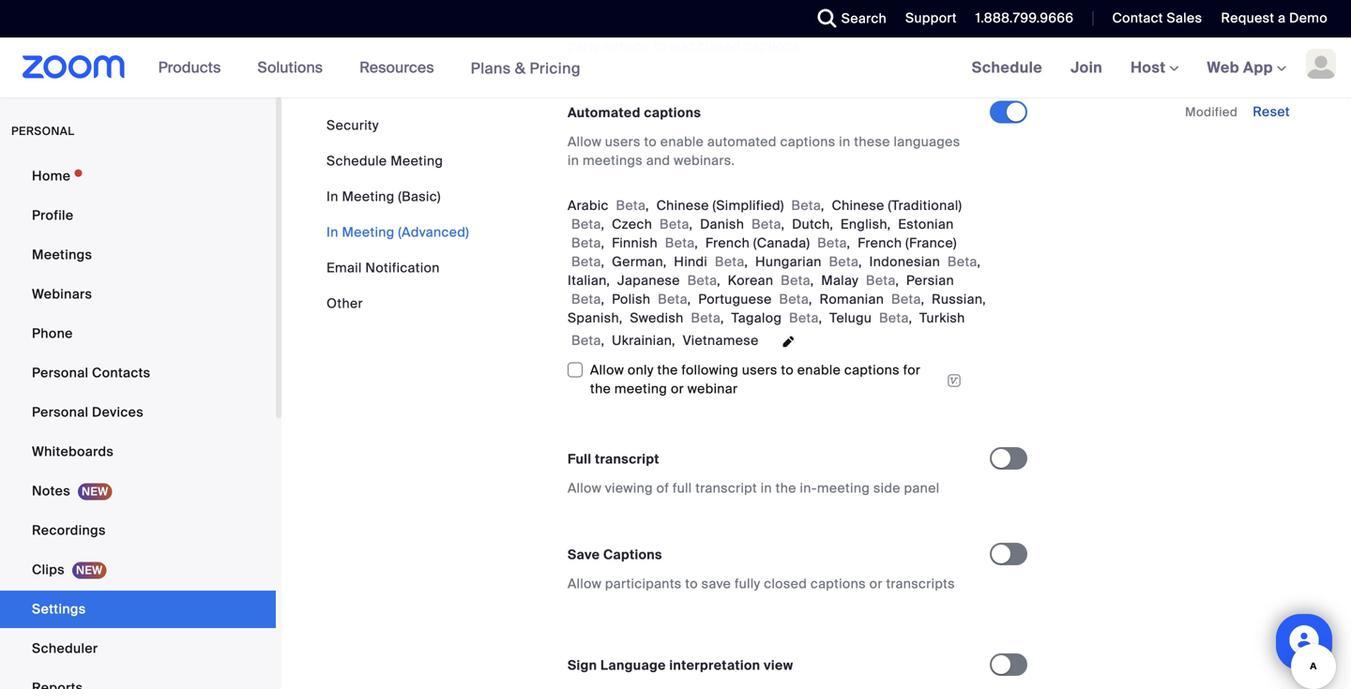 Task type: vqa. For each thing, say whether or not it's contained in the screenshot.
right image within 'Workspaces Management' menu item
no



Task type: describe. For each thing, give the bounding box(es) containing it.
captions inside allow only the following users to enable captions for the meeting or webinar
[[844, 362, 900, 379]]

0 vertical spatial in
[[839, 133, 851, 150]]

profile picture image
[[1306, 49, 1336, 79]]

security link
[[327, 117, 379, 134]]

portuguese
[[698, 291, 772, 308]]

allow users to enable automated captions in these languages in meetings and webinars.
[[568, 133, 960, 169]]

(traditional)
[[888, 197, 962, 214]]

meetings link
[[0, 236, 276, 274]]

0 vertical spatial the
[[657, 362, 678, 379]]

request
[[1221, 9, 1275, 27]]

settings
[[32, 601, 86, 618]]

plans
[[471, 58, 511, 78]]

1 french from the left
[[705, 234, 750, 252]]

swedish
[[630, 310, 684, 327]]

personal menu menu
[[0, 158, 276, 690]]

products button
[[158, 38, 229, 98]]

notes link
[[0, 473, 276, 510]]

meeting for (basic)
[[342, 188, 395, 205]]

host button
[[1131, 58, 1179, 77]]

automated captions
[[568, 104, 701, 121]]

notes
[[32, 483, 70, 500]]

of
[[656, 480, 669, 497]]

email notification link
[[327, 259, 440, 277]]

arabic beta chinese (simplified) beta chinese (traditional) beta czech beta danish beta dutch english estonian beta finnish beta french (canada) beta french (france) beta german hindi beta hungarian beta indonesian beta italian japanese beta korean beta malay beta persian beta polish beta portuguese beta romanian beta russian spanish swedish beta tagalog beta telugu beta turkish beta ukrainian vietnamese
[[568, 197, 986, 350]]

assign
[[806, 19, 848, 36]]

allow for allow host to type closed captions or assign a participant/3rd- party service to add closed captions
[[568, 19, 602, 36]]

italian
[[568, 272, 607, 289]]

korean
[[728, 272, 774, 289]]

captions left assign
[[731, 19, 786, 36]]

malay
[[821, 272, 859, 289]]

estonian
[[898, 216, 954, 233]]

search
[[841, 10, 887, 27]]

meetings navigation
[[958, 38, 1351, 99]]

allow for allow users to enable automated captions in these languages in meetings and webinars.
[[568, 133, 602, 150]]

enable inside allow only the following users to enable captions for the meeting or webinar
[[797, 362, 841, 379]]

1.888.799.9666 button up the join
[[962, 0, 1079, 38]]

reset
[[1253, 103, 1290, 120]]

phone
[[32, 325, 73, 342]]

2 chinese from the left
[[832, 197, 885, 214]]

home
[[32, 167, 71, 185]]

products
[[158, 58, 221, 77]]

allow only the following users to enable captions for the meeting or webinar
[[590, 362, 921, 398]]

other link
[[327, 295, 363, 312]]

type
[[653, 19, 681, 36]]

meeting inside allow only the following users to enable captions for the meeting or webinar
[[615, 380, 667, 398]]

finnish
[[612, 234, 658, 252]]

ukrainian
[[612, 332, 672, 350]]

solutions
[[257, 58, 323, 77]]

to inside allow only the following users to enable captions for the meeting or webinar
[[781, 362, 794, 379]]

captions left search button
[[744, 37, 800, 55]]

demo
[[1289, 9, 1328, 27]]

in meeting (basic) link
[[327, 188, 441, 205]]

0 horizontal spatial transcript
[[595, 451, 659, 468]]

users inside allow only the following users to enable captions for the meeting or webinar
[[742, 362, 778, 379]]

personal contacts
[[32, 365, 151, 382]]

clips link
[[0, 552, 276, 589]]

2 vertical spatial closed
[[764, 576, 807, 593]]

save
[[702, 576, 731, 593]]

(simplified)
[[713, 197, 784, 214]]

add
[[670, 37, 694, 55]]

banner containing products
[[0, 38, 1351, 99]]

participants
[[605, 576, 682, 593]]

participant/3rd-
[[863, 19, 965, 36]]

sales
[[1167, 9, 1202, 27]]

allow viewing of full transcript in the in-meeting side panel
[[568, 480, 940, 497]]

host
[[605, 19, 633, 36]]

to for participants
[[685, 576, 698, 593]]

allow participants to save fully closed captions or transcripts
[[568, 576, 955, 593]]

in for in meeting (advanced)
[[327, 224, 339, 241]]

webinars link
[[0, 276, 276, 313]]

0 horizontal spatial the
[[590, 380, 611, 398]]

product information navigation
[[144, 38, 595, 99]]

devices
[[92, 404, 144, 421]]

search button
[[804, 0, 891, 38]]

whiteboards
[[32, 443, 114, 461]]

settings link
[[0, 591, 276, 629]]

1 chinese from the left
[[656, 197, 709, 214]]

panel
[[904, 480, 940, 497]]

profile link
[[0, 197, 276, 235]]

automated
[[707, 133, 777, 150]]

schedule meeting
[[327, 152, 443, 170]]

in for in meeting (basic)
[[327, 188, 339, 205]]

a inside allow host to type closed captions or assign a participant/3rd- party service to add closed captions
[[852, 19, 860, 36]]

1 horizontal spatial transcript
[[696, 480, 757, 497]]

romanian
[[820, 291, 884, 308]]

personal for personal devices
[[32, 404, 89, 421]]

meetings
[[32, 246, 92, 264]]

automated
[[568, 104, 641, 121]]

phone link
[[0, 315, 276, 353]]

full
[[673, 480, 692, 497]]

plans & pricing
[[471, 58, 581, 78]]

allow for allow viewing of full transcript in the in-meeting side panel
[[568, 480, 602, 497]]

personal contacts link
[[0, 355, 276, 392]]

1 vertical spatial closed
[[698, 37, 741, 55]]

czech
[[612, 216, 652, 233]]

to down type
[[653, 37, 666, 55]]

polish
[[612, 291, 651, 308]]

captions
[[603, 546, 662, 564]]

german
[[612, 253, 663, 271]]



Task type: locate. For each thing, give the bounding box(es) containing it.
captions left for
[[844, 362, 900, 379]]

chinese up the danish on the right of page
[[656, 197, 709, 214]]

users inside 'allow users to enable automated captions in these languages in meetings and webinars.'
[[605, 133, 641, 150]]

recordings
[[32, 522, 106, 540]]

captions left 'transcripts'
[[811, 576, 866, 593]]

(france)
[[906, 234, 957, 252]]

schedule down "security" link
[[327, 152, 387, 170]]

allow down save
[[568, 576, 602, 593]]

closed right fully
[[764, 576, 807, 593]]

closed up add
[[684, 19, 727, 36]]

0 horizontal spatial users
[[605, 133, 641, 150]]

1 horizontal spatial enable
[[797, 362, 841, 379]]

1 horizontal spatial french
[[858, 234, 902, 252]]

the down spanish
[[590, 380, 611, 398]]

support version for allow only the following users to enable captions for the meeting or webinar image
[[947, 373, 962, 390]]

to
[[637, 19, 649, 36], [653, 37, 666, 55], [644, 133, 657, 150], [781, 362, 794, 379], [685, 576, 698, 593]]

languages
[[894, 133, 960, 150]]

personal devices link
[[0, 394, 276, 432]]

sign
[[568, 657, 597, 675]]

personal devices
[[32, 404, 144, 421]]

schedule for schedule meeting
[[327, 152, 387, 170]]

2 horizontal spatial or
[[869, 576, 883, 593]]

menu bar containing security
[[327, 116, 469, 313]]

1 horizontal spatial in
[[761, 480, 772, 497]]

these
[[854, 133, 890, 150]]

whiteboards link
[[0, 434, 276, 471]]

to left type
[[637, 19, 649, 36]]

chinese up english on the top right of page
[[832, 197, 885, 214]]

request a demo
[[1221, 9, 1328, 27]]

tagalog
[[731, 310, 782, 327]]

0 horizontal spatial a
[[852, 19, 860, 36]]

or left 'transcripts'
[[869, 576, 883, 593]]

1 vertical spatial the
[[590, 380, 611, 398]]

1 vertical spatial or
[[671, 380, 684, 398]]

request a demo link
[[1207, 0, 1351, 38], [1221, 9, 1328, 27]]

captions inside 'allow users to enable automated captions in these languages in meetings and webinars.'
[[780, 133, 836, 150]]

1 in from the top
[[327, 188, 339, 205]]

webinar
[[688, 380, 738, 398]]

scheduler link
[[0, 631, 276, 668]]

meeting
[[615, 380, 667, 398], [817, 480, 870, 497]]

allow
[[568, 19, 602, 36], [568, 133, 602, 150], [590, 362, 624, 379], [568, 480, 602, 497], [568, 576, 602, 593]]

viewing
[[605, 480, 653, 497]]

enable down add caption languages icon
[[797, 362, 841, 379]]

2 personal from the top
[[32, 404, 89, 421]]

resources button
[[359, 38, 443, 98]]

1 horizontal spatial a
[[1278, 9, 1286, 27]]

french down the danish on the right of page
[[705, 234, 750, 252]]

web
[[1207, 58, 1240, 77]]

2 horizontal spatial in
[[839, 133, 851, 150]]

meeting down schedule meeting link
[[342, 188, 395, 205]]

0 vertical spatial personal
[[32, 365, 89, 382]]

support link
[[891, 0, 962, 38], [906, 9, 957, 27]]

schedule down 1.888.799.9666
[[972, 58, 1043, 77]]

1.888.799.9666 button up the schedule link
[[976, 9, 1074, 27]]

enable up the webinars.
[[660, 133, 704, 150]]

pricing
[[530, 58, 581, 78]]

2 french from the left
[[858, 234, 902, 252]]

contact
[[1112, 9, 1163, 27]]

captions up and
[[644, 104, 701, 121]]

0 vertical spatial meeting
[[615, 380, 667, 398]]

or left assign
[[790, 19, 803, 36]]

meeting down only on the bottom left
[[615, 380, 667, 398]]

meeting left side
[[817, 480, 870, 497]]

2 vertical spatial or
[[869, 576, 883, 593]]

in
[[327, 188, 339, 205], [327, 224, 339, 241]]

in left "these"
[[839, 133, 851, 150]]

2 vertical spatial in
[[761, 480, 772, 497]]

0 horizontal spatial french
[[705, 234, 750, 252]]

0 horizontal spatial meeting
[[615, 380, 667, 398]]

in left the meetings
[[568, 152, 579, 169]]

full
[[568, 451, 592, 468]]

to inside 'allow users to enable automated captions in these languages in meetings and webinars.'
[[644, 133, 657, 150]]

join
[[1071, 58, 1103, 77]]

contact sales
[[1112, 9, 1202, 27]]

arabic
[[568, 197, 609, 214]]

webinars
[[32, 286, 92, 303]]

meeting for (advanced)
[[342, 224, 395, 241]]

french down english on the top right of page
[[858, 234, 902, 252]]

personal down phone
[[32, 365, 89, 382]]

danish
[[700, 216, 744, 233]]

1 vertical spatial transcript
[[696, 480, 757, 497]]

menu bar
[[327, 116, 469, 313]]

1 personal from the top
[[32, 365, 89, 382]]

or left 'webinar'
[[671, 380, 684, 398]]

web app button
[[1207, 58, 1286, 77]]

enable inside 'allow users to enable automated captions in these languages in meetings and webinars.'
[[660, 133, 704, 150]]

for
[[903, 362, 921, 379]]

sign language interpretation view
[[568, 657, 793, 675]]

schedule inside meetings navigation
[[972, 58, 1043, 77]]

0 vertical spatial or
[[790, 19, 803, 36]]

1 horizontal spatial or
[[790, 19, 803, 36]]

full transcript
[[568, 451, 659, 468]]

home link
[[0, 158, 276, 195]]

allow inside allow only the following users to enable captions for the meeting or webinar
[[590, 362, 624, 379]]

schedule for schedule
[[972, 58, 1043, 77]]

closed right add
[[698, 37, 741, 55]]

side
[[873, 480, 901, 497]]

2 vertical spatial meeting
[[342, 224, 395, 241]]

banner
[[0, 38, 1351, 99]]

a
[[1278, 9, 1286, 27], [852, 19, 860, 36]]

spanish
[[568, 310, 619, 327]]

meeting up email notification link
[[342, 224, 395, 241]]

host
[[1131, 58, 1170, 77]]

solutions button
[[257, 38, 331, 98]]

in down schedule meeting link
[[327, 188, 339, 205]]

other
[[327, 295, 363, 312]]

captions left "these"
[[780, 133, 836, 150]]

closed
[[684, 19, 727, 36], [698, 37, 741, 55], [764, 576, 807, 593]]

1 vertical spatial schedule
[[327, 152, 387, 170]]

1.888.799.9666
[[976, 9, 1074, 27]]

(advanced)
[[398, 224, 469, 241]]

1 vertical spatial in
[[568, 152, 579, 169]]

2 vertical spatial the
[[776, 480, 796, 497]]

0 vertical spatial transcript
[[595, 451, 659, 468]]

(basic)
[[398, 188, 441, 205]]

to up and
[[644, 133, 657, 150]]

and
[[646, 152, 670, 169]]

zoom logo image
[[23, 55, 125, 79]]

save captions
[[568, 546, 662, 564]]

turkish
[[920, 310, 965, 327]]

0 vertical spatial meeting
[[391, 152, 443, 170]]

russian
[[932, 291, 983, 308]]

the right only on the bottom left
[[657, 362, 678, 379]]

personal for personal contacts
[[32, 365, 89, 382]]

or inside allow host to type closed captions or assign a participant/3rd- party service to add closed captions
[[790, 19, 803, 36]]

in-
[[800, 480, 817, 497]]

schedule meeting link
[[327, 152, 443, 170]]

security
[[327, 117, 379, 134]]

interpretation
[[669, 657, 760, 675]]

allow inside 'allow users to enable automated captions in these languages in meetings and webinars.'
[[568, 133, 602, 150]]

allow down full
[[568, 480, 602, 497]]

add caption languages image
[[774, 333, 804, 350]]

transcript right full
[[696, 480, 757, 497]]

1 horizontal spatial chinese
[[832, 197, 885, 214]]

meeting up (basic)
[[391, 152, 443, 170]]

only
[[628, 362, 654, 379]]

allow up the meetings
[[568, 133, 602, 150]]

0 vertical spatial in
[[327, 188, 339, 205]]

or inside allow only the following users to enable captions for the meeting or webinar
[[671, 380, 684, 398]]

english
[[841, 216, 888, 233]]

schedule inside menu bar
[[327, 152, 387, 170]]

1 vertical spatial meeting
[[817, 480, 870, 497]]

to left save
[[685, 576, 698, 593]]

a right assign
[[852, 19, 860, 36]]

0 vertical spatial enable
[[660, 133, 704, 150]]

to for host
[[637, 19, 649, 36]]

2 horizontal spatial the
[[776, 480, 796, 497]]

in meeting (basic)
[[327, 188, 441, 205]]

allow left only on the bottom left
[[590, 362, 624, 379]]

in left in-
[[761, 480, 772, 497]]

allow for allow only the following users to enable captions for the meeting or webinar
[[590, 362, 624, 379]]

fully
[[735, 576, 761, 593]]

1 horizontal spatial meeting
[[817, 480, 870, 497]]

allow inside allow host to type closed captions or assign a participant/3rd- party service to add closed captions
[[568, 19, 602, 36]]

0 horizontal spatial schedule
[[327, 152, 387, 170]]

personal
[[32, 365, 89, 382], [32, 404, 89, 421]]

french
[[705, 234, 750, 252], [858, 234, 902, 252]]

users up the meetings
[[605, 133, 641, 150]]

schedule link
[[958, 38, 1057, 98]]

personal
[[11, 124, 75, 138]]

0 horizontal spatial chinese
[[656, 197, 709, 214]]

1 vertical spatial in
[[327, 224, 339, 241]]

1 vertical spatial enable
[[797, 362, 841, 379]]

personal up whiteboards
[[32, 404, 89, 421]]

notification
[[365, 259, 440, 277]]

1 vertical spatial personal
[[32, 404, 89, 421]]

0 horizontal spatial in
[[568, 152, 579, 169]]

in up email
[[327, 224, 339, 241]]

1 vertical spatial users
[[742, 362, 778, 379]]

schedule
[[972, 58, 1043, 77], [327, 152, 387, 170]]

0 horizontal spatial enable
[[660, 133, 704, 150]]

transcript up viewing
[[595, 451, 659, 468]]

to for users
[[644, 133, 657, 150]]

meeting
[[391, 152, 443, 170], [342, 188, 395, 205], [342, 224, 395, 241]]

2 in from the top
[[327, 224, 339, 241]]

the left in-
[[776, 480, 796, 497]]

party
[[568, 37, 600, 55]]

view
[[764, 657, 793, 675]]

1 horizontal spatial schedule
[[972, 58, 1043, 77]]

allow up party
[[568, 19, 602, 36]]

1 horizontal spatial the
[[657, 362, 678, 379]]

allow for allow participants to save fully closed captions or transcripts
[[568, 576, 602, 593]]

app
[[1243, 58, 1273, 77]]

0 vertical spatial closed
[[684, 19, 727, 36]]

resources
[[359, 58, 434, 77]]

dutch
[[792, 216, 830, 233]]

1 vertical spatial meeting
[[342, 188, 395, 205]]

in
[[839, 133, 851, 150], [568, 152, 579, 169], [761, 480, 772, 497]]

a left demo
[[1278, 9, 1286, 27]]

vietnamese
[[683, 332, 759, 350]]

1 horizontal spatial users
[[742, 362, 778, 379]]

users
[[605, 133, 641, 150], [742, 362, 778, 379]]

0 vertical spatial users
[[605, 133, 641, 150]]

users down add caption languages icon
[[742, 362, 778, 379]]

0 vertical spatial schedule
[[972, 58, 1043, 77]]

0 horizontal spatial or
[[671, 380, 684, 398]]

to down add caption languages icon
[[781, 362, 794, 379]]

allow host to type closed captions or assign a participant/3rd- party service to add closed captions
[[568, 19, 965, 55]]

meetings
[[583, 152, 643, 169]]



